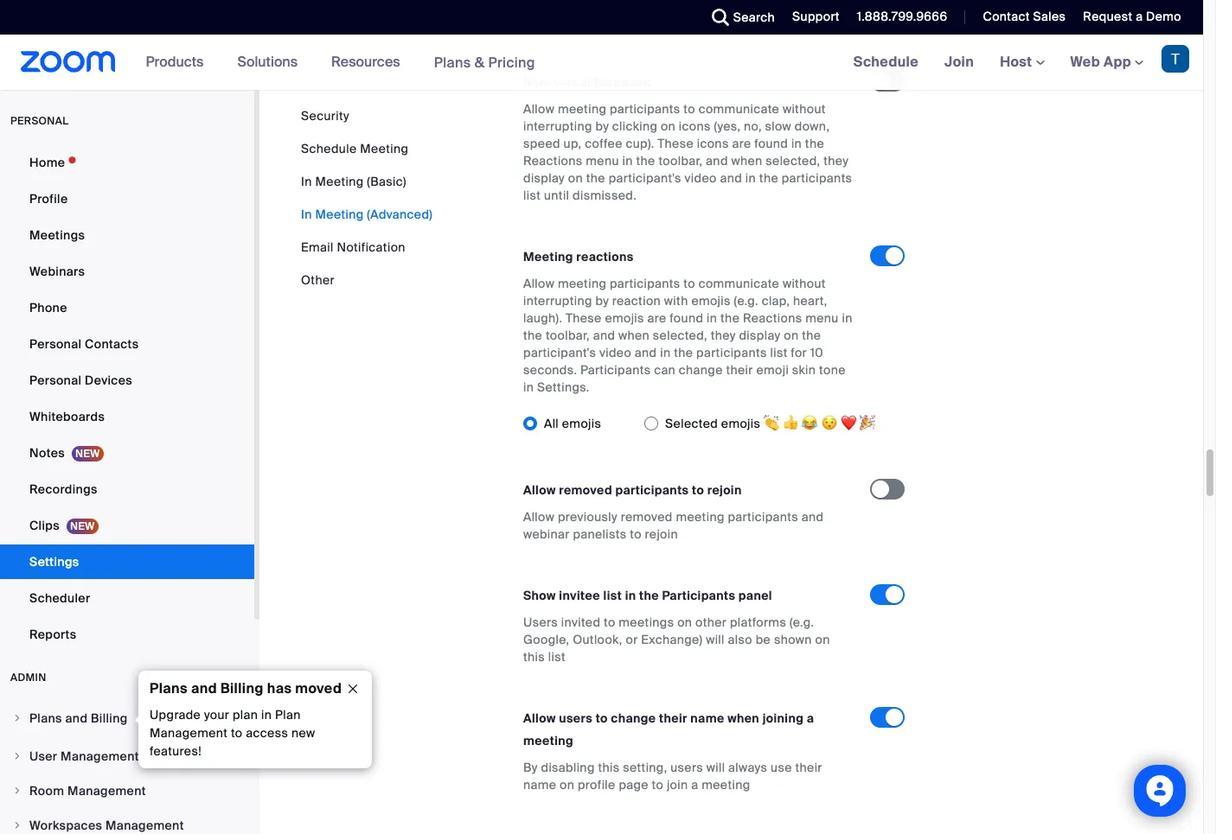 Task type: describe. For each thing, give the bounding box(es) containing it.
by for reaction
[[596, 293, 609, 309]]

meeting inside allow previously removed meeting participants and webinar panelists to rejoin
[[676, 509, 725, 525]]

host
[[1000, 53, 1036, 71]]

banner containing products
[[0, 35, 1203, 91]]

down,
[[795, 118, 830, 134]]

participant's inside allow meeting participants to communicate without interrupting by reaction with emojis (e.g. clap, heart, laugh). these emojis are found in the reactions menu in the toolbar, and when selected, they display on the participant's video and in the participants list for 10 seconds. participants can change their emoji skin tone in settings.
[[523, 345, 596, 361]]

resources button
[[331, 35, 408, 90]]

1 vertical spatial participants
[[662, 588, 735, 604]]

a inside allow users to change their name when joining a meeting
[[807, 711, 814, 726]]

change inside allow users to change their name when joining a meeting
[[611, 711, 656, 726]]

on up until on the left
[[568, 170, 583, 186]]

verbal
[[553, 74, 591, 90]]

1.888.799.9666 button up join at top right
[[844, 0, 952, 35]]

users inside by disabling this setting, users will always use their name on profile page to join a meeting
[[671, 760, 703, 776]]

toolbar, inside allow meeting participants to communicate without interrupting by reaction with emojis (e.g. clap, heart, laugh). these emojis are found in the reactions menu in the toolbar, and when selected, they display on the participant's video and in the participants list for 10 seconds. participants can change their emoji skin tone in settings.
[[546, 328, 590, 343]]

participants up allow previously removed meeting participants and webinar panelists to rejoin
[[615, 483, 689, 498]]

meeting inside allow meeting participants to communicate without interrupting by reaction with emojis (e.g. clap, heart, laugh). these emojis are found in the reactions menu in the toolbar, and when selected, they display on the participant's video and in the participants list for 10 seconds. participants can change their emoji skin tone in settings.
[[558, 276, 607, 291]]

when inside allow meeting participants to communicate without interrupting by clicking on icons (yes, no, slow down, speed up, coffee cup). these icons are found in the reactions menu in the toolbar, and when selected, they display on the participant's video and in the participants list until dismissed.
[[731, 153, 763, 169]]

email notification link
[[301, 240, 406, 255]]

right image for user management
[[12, 752, 22, 762]]

0 horizontal spatial removed
[[559, 483, 612, 498]]

user management
[[29, 749, 139, 765]]

or
[[626, 632, 638, 648]]

allow for non-
[[523, 101, 555, 117]]

management for user management
[[61, 749, 139, 765]]

they inside allow meeting participants to communicate without interrupting by reaction with emojis (e.g. clap, heart, laugh). these emojis are found in the reactions menu in the toolbar, and when selected, they display on the participant's video and in the participants list for 10 seconds. participants can change their emoji skin tone in settings.
[[711, 328, 736, 343]]

upgrade
[[150, 708, 201, 723]]

schedule for schedule meeting
[[301, 141, 357, 157]]

by for clicking
[[596, 118, 609, 134]]

(e.g. inside allow meeting participants to communicate without interrupting by reaction with emojis (e.g. clap, heart, laugh). these emojis are found in the reactions menu in the toolbar, and when selected, they display on the participant's video and in the participants list for 10 seconds. participants can change their emoji skin tone in settings.
[[734, 293, 759, 309]]

personal menu menu
[[0, 145, 254, 654]]

meeting for in meeting (basic)
[[315, 174, 364, 189]]

&
[[475, 53, 485, 71]]

profile
[[578, 777, 616, 793]]

emojis right with
[[691, 293, 731, 309]]

menu inside allow meeting participants to communicate without interrupting by clicking on icons (yes, no, slow down, speed up, coffee cup). these icons are found in the reactions menu in the toolbar, and when selected, they display on the participant's video and in the participants list until dismissed.
[[586, 153, 619, 169]]

profile
[[29, 191, 68, 207]]

communicate for (yes,
[[699, 101, 779, 117]]

allow inside allow users to change their name when joining a meeting
[[523, 711, 556, 726]]

1 vertical spatial icons
[[697, 136, 729, 151]]

menu inside allow meeting participants to communicate without interrupting by reaction with emojis (e.g. clap, heart, laugh). these emojis are found in the reactions menu in the toolbar, and when selected, they display on the participant's video and in the participants list for 10 seconds. participants can change their emoji skin tone in settings.
[[806, 310, 839, 326]]

on right clicking
[[661, 118, 676, 134]]

plan
[[275, 708, 301, 723]]

join
[[667, 777, 688, 793]]

plans for plans and billing
[[29, 711, 62, 727]]

tone
[[819, 362, 846, 378]]

heart,
[[793, 293, 827, 309]]

removed inside allow previously removed meeting participants and webinar panelists to rejoin
[[621, 509, 673, 525]]

always
[[728, 760, 768, 776]]

for
[[791, 345, 807, 361]]

sales
[[1033, 9, 1066, 24]]

and inside menu item
[[65, 711, 88, 727]]

web
[[1070, 53, 1100, 71]]

allow previously removed meeting participants and webinar panelists to rejoin
[[523, 509, 824, 542]]

this inside by disabling this setting, users will always use their name on profile page to join a meeting
[[598, 760, 620, 776]]

meetings link
[[0, 218, 254, 253]]

zoom logo image
[[21, 51, 116, 73]]

to inside the upgrade your plan in plan management to access new features!
[[231, 726, 243, 741]]

participants up reaction
[[610, 276, 680, 291]]

can
[[654, 362, 676, 378]]

in inside the upgrade your plan in plan management to access new features!
[[261, 708, 272, 723]]

user
[[29, 749, 57, 765]]

in meeting (basic)
[[301, 174, 406, 189]]

meeting reactions
[[523, 249, 634, 265]]

until
[[544, 188, 569, 203]]

plans for plans & pricing
[[434, 53, 471, 71]]

email notification
[[301, 240, 406, 255]]

clips link
[[0, 509, 254, 543]]

contact sales
[[983, 9, 1066, 24]]

skin
[[792, 362, 816, 378]]

room management
[[29, 784, 146, 799]]

admin menu menu
[[0, 702, 254, 835]]

meeting inside by disabling this setting, users will always use their name on profile page to join a meeting
[[702, 777, 750, 793]]

personal devices link
[[0, 363, 254, 398]]

in meeting (basic) link
[[301, 174, 406, 189]]

on inside allow meeting participants to communicate without interrupting by reaction with emojis (e.g. clap, heart, laugh). these emojis are found in the reactions menu in the toolbar, and when selected, they display on the participant's video and in the participants list for 10 seconds. participants can change their emoji skin tone in settings.
[[784, 328, 799, 343]]

on up exchange)
[[677, 615, 692, 630]]

display inside allow meeting participants to communicate without interrupting by reaction with emojis (e.g. clap, heart, laugh). these emojis are found in the reactions menu in the toolbar, and when selected, they display on the participant's video and in the participants list for 10 seconds. participants can change their emoji skin tone in settings.
[[739, 328, 781, 343]]

without for heart,
[[783, 276, 826, 291]]

resources
[[331, 53, 400, 71]]

to inside users invited to meetings on other platforms (e.g. google, outlook, or exchange) will also be shown on this list
[[604, 615, 616, 630]]

to inside allow users to change their name when joining a meeting
[[596, 711, 608, 726]]

by
[[523, 760, 538, 776]]

workspaces management menu item
[[0, 810, 254, 835]]

and inside "tooltip"
[[191, 680, 217, 698]]

notification
[[337, 240, 406, 255]]

on right shown
[[815, 632, 830, 648]]

admin
[[10, 671, 47, 685]]

meeting inside allow meeting participants to communicate without interrupting by clicking on icons (yes, no, slow down, speed up, coffee cup). these icons are found in the reactions menu in the toolbar, and when selected, they display on the participant's video and in the participants list until dismissed.
[[558, 101, 607, 117]]

notes
[[29, 445, 65, 461]]

list right the invitee
[[603, 588, 622, 604]]

0 vertical spatial a
[[1136, 9, 1143, 24]]

allow for meeting
[[523, 276, 555, 291]]

their inside by disabling this setting, users will always use their name on profile page to join a meeting
[[795, 760, 822, 776]]

schedule meeting link
[[301, 141, 409, 157]]

🎉
[[860, 416, 876, 431]]

are inside allow meeting participants to communicate without interrupting by clicking on icons (yes, no, slow down, speed up, coffee cup). these icons are found in the reactions menu in the toolbar, and when selected, they display on the participant's video and in the participants list until dismissed.
[[732, 136, 751, 151]]

dismissed.
[[573, 188, 637, 203]]

users inside allow users to change their name when joining a meeting
[[559, 711, 593, 726]]

join link
[[932, 35, 987, 90]]

exchange)
[[641, 632, 703, 648]]

allow users to change their name when joining a meeting
[[523, 711, 814, 749]]

meeting inside allow users to change their name when joining a meeting
[[523, 733, 574, 749]]

google,
[[523, 632, 570, 648]]

on inside by disabling this setting, users will always use their name on profile page to join a meeting
[[560, 777, 575, 793]]

😯
[[821, 416, 837, 431]]

user management menu item
[[0, 740, 254, 773]]

allow for allow
[[523, 509, 555, 525]]

emojis left 👏
[[721, 416, 761, 431]]

reactions
[[576, 249, 634, 265]]

clap,
[[762, 293, 790, 309]]

allow meeting participants to communicate without interrupting by clicking on icons (yes, no, slow down, speed up, coffee cup). these icons are found in the reactions menu in the toolbar, and when selected, they display on the participant's video and in the participants list until dismissed.
[[523, 101, 852, 203]]

toolbar, inside allow meeting participants to communicate without interrupting by clicking on icons (yes, no, slow down, speed up, coffee cup). these icons are found in the reactions menu in the toolbar, and when selected, they display on the participant's video and in the participants list until dismissed.
[[659, 153, 703, 169]]

settings.
[[537, 380, 590, 395]]

by disabling this setting, users will always use their name on profile page to join a meeting
[[523, 760, 822, 793]]

users invited to meetings on other platforms (e.g. google, outlook, or exchange) will also be shown on this list
[[523, 615, 830, 665]]

home
[[29, 155, 65, 170]]

all
[[544, 416, 559, 431]]

video inside allow meeting participants to communicate without interrupting by clicking on icons (yes, no, slow down, speed up, coffee cup). these icons are found in the reactions menu in the toolbar, and when selected, they display on the participant's video and in the participants list until dismissed.
[[685, 170, 717, 186]]

allow removed participants to rejoin
[[523, 483, 742, 498]]

schedule link
[[840, 35, 932, 90]]

plan
[[233, 708, 258, 723]]

previously
[[558, 509, 618, 525]]

list inside users invited to meetings on other platforms (e.g. google, outlook, or exchange) will also be shown on this list
[[548, 649, 566, 665]]

will inside by disabling this setting, users will always use their name on profile page to join a meeting
[[706, 760, 725, 776]]

right image for room
[[12, 786, 22, 797]]

are inside allow meeting participants to communicate without interrupting by reaction with emojis (e.g. clap, heart, laugh). these emojis are found in the reactions menu in the toolbar, and when selected, they display on the participant's video and in the participants list for 10 seconds. participants can change their emoji skin tone in settings.
[[647, 310, 667, 326]]

page
[[619, 777, 649, 793]]

other
[[301, 272, 335, 288]]

profile picture image
[[1162, 45, 1189, 73]]

found inside allow meeting participants to communicate without interrupting by clicking on icons (yes, no, slow down, speed up, coffee cup). these icons are found in the reactions menu in the toolbar, and when selected, they display on the participant's video and in the participants list until dismissed.
[[754, 136, 788, 151]]

room management menu item
[[0, 775, 254, 808]]

personal for personal devices
[[29, 373, 82, 388]]

invitee
[[559, 588, 600, 604]]

participants up emoji
[[696, 345, 767, 361]]

found inside allow meeting participants to communicate without interrupting by reaction with emojis (e.g. clap, heart, laugh). these emojis are found in the reactions menu in the toolbar, and when selected, they display on the participant's video and in the participants list for 10 seconds. participants can change their emoji skin tone in settings.
[[670, 310, 704, 326]]

solutions button
[[237, 35, 305, 90]]

devices
[[85, 373, 132, 388]]

personal contacts
[[29, 336, 139, 352]]

security
[[301, 108, 349, 124]]

reactions inside allow meeting participants to communicate without interrupting by clicking on icons (yes, no, slow down, speed up, coffee cup). these icons are found in the reactions menu in the toolbar, and when selected, they display on the participant's video and in the participants list until dismissed.
[[523, 153, 583, 169]]

users
[[523, 615, 558, 630]]

👏
[[764, 416, 780, 431]]

plans & pricing
[[434, 53, 535, 71]]

also
[[728, 632, 752, 648]]

outlook,
[[573, 632, 623, 648]]

contact
[[983, 9, 1030, 24]]

will inside users invited to meetings on other platforms (e.g. google, outlook, or exchange) will also be shown on this list
[[706, 632, 725, 648]]

phone link
[[0, 291, 254, 325]]

(advanced)
[[367, 207, 433, 222]]

web app button
[[1070, 53, 1144, 71]]

meeting reactions option group
[[523, 410, 919, 438]]

search
[[733, 10, 775, 25]]

participants inside allow meeting participants to communicate without interrupting by reaction with emojis (e.g. clap, heart, laugh). these emojis are found in the reactions menu in the toolbar, and when selected, they display on the participant's video and in the participants list for 10 seconds. participants can change their emoji skin tone in settings.
[[580, 362, 651, 378]]

3 allow from the top
[[523, 483, 556, 498]]

disabling
[[541, 760, 595, 776]]

participants up clicking
[[610, 101, 680, 117]]

clicking
[[612, 118, 658, 134]]

rejoin inside allow previously removed meeting participants and webinar panelists to rejoin
[[645, 527, 678, 542]]

show
[[523, 588, 556, 604]]

in for in meeting (basic)
[[301, 174, 312, 189]]

settings link
[[0, 545, 254, 580]]

(basic)
[[367, 174, 406, 189]]

when inside allow users to change their name when joining a meeting
[[728, 711, 760, 726]]

features!
[[150, 744, 202, 759]]



Task type: vqa. For each thing, say whether or not it's contained in the screenshot.
sixth right ICON
no



Task type: locate. For each thing, give the bounding box(es) containing it.
allow inside allow previously removed meeting participants and webinar panelists to rejoin
[[523, 509, 555, 525]]

access
[[246, 726, 288, 741]]

users
[[559, 711, 593, 726], [671, 760, 703, 776]]

by inside allow meeting participants to communicate without interrupting by reaction with emojis (e.g. clap, heart, laugh). these emojis are found in the reactions menu in the toolbar, and when selected, they display on the participant's video and in the participants list for 10 seconds. participants can change their emoji skin tone in settings.
[[596, 293, 609, 309]]

1 horizontal spatial menu
[[806, 310, 839, 326]]

right image down the admin
[[12, 714, 22, 724]]

1 vertical spatial found
[[670, 310, 704, 326]]

1 vertical spatial this
[[598, 760, 620, 776]]

personal contacts link
[[0, 327, 254, 362]]

request a demo
[[1083, 9, 1182, 24]]

a inside by disabling this setting, users will always use their name on profile page to join a meeting
[[691, 777, 698, 793]]

right image for plans
[[12, 714, 22, 724]]

1 horizontal spatial change
[[679, 362, 723, 378]]

0 horizontal spatial these
[[566, 310, 602, 326]]

right image
[[12, 714, 22, 724], [12, 786, 22, 797]]

settings
[[29, 554, 79, 570]]

plans and billing menu item
[[0, 702, 254, 739]]

contacts
[[85, 336, 139, 352]]

will
[[706, 632, 725, 648], [706, 760, 725, 776]]

2 interrupting from the top
[[523, 293, 592, 309]]

selected, inside allow meeting participants to communicate without interrupting by reaction with emojis (e.g. clap, heart, laugh). these emojis are found in the reactions menu in the toolbar, and when selected, they display on the participant's video and in the participants list for 10 seconds. participants can change their emoji skin tone in settings.
[[653, 328, 708, 343]]

1 will from the top
[[706, 632, 725, 648]]

reactions inside allow meeting participants to communicate without interrupting by reaction with emojis (e.g. clap, heart, laugh). these emojis are found in the reactions menu in the toolbar, and when selected, they display on the participant's video and in the participants list for 10 seconds. participants can change their emoji skin tone in settings.
[[743, 310, 802, 326]]

and inside allow previously removed meeting participants and webinar panelists to rejoin
[[802, 509, 824, 525]]

1 interrupting from the top
[[523, 118, 592, 134]]

(e.g. left clap,
[[734, 293, 759, 309]]

participants up panel
[[728, 509, 798, 525]]

email
[[301, 240, 334, 255]]

0 vertical spatial this
[[523, 649, 545, 665]]

communicate
[[699, 101, 779, 117], [699, 276, 779, 291]]

0 vertical spatial found
[[754, 136, 788, 151]]

0 vertical spatial will
[[706, 632, 725, 648]]

1 vertical spatial when
[[618, 328, 650, 343]]

management up features!
[[150, 726, 228, 741]]

interrupting up laugh).
[[523, 293, 592, 309]]

1 horizontal spatial their
[[726, 362, 753, 378]]

participants down 'down,'
[[782, 170, 852, 186]]

right image inside user management menu item
[[12, 752, 22, 762]]

0 vertical spatial are
[[732, 136, 751, 151]]

non-
[[523, 74, 553, 90]]

to inside allow meeting participants to communicate without interrupting by reaction with emojis (e.g. clap, heart, laugh). these emojis are found in the reactions menu in the toolbar, and when selected, they display on the participant's video and in the participants list for 10 seconds. participants can change their emoji skin tone in settings.
[[684, 276, 695, 291]]

webinars
[[29, 264, 85, 279]]

list up emoji
[[770, 345, 788, 361]]

1 vertical spatial video
[[599, 345, 632, 361]]

interrupting
[[523, 118, 592, 134], [523, 293, 592, 309]]

2 personal from the top
[[29, 373, 82, 388]]

to inside allow meeting participants to communicate without interrupting by clicking on icons (yes, no, slow down, speed up, coffee cup). these icons are found in the reactions menu in the toolbar, and when selected, they display on the participant's video and in the participants list until dismissed.
[[684, 101, 695, 117]]

demo
[[1146, 9, 1182, 24]]

personal down 'phone'
[[29, 336, 82, 352]]

management up workspaces management
[[68, 784, 146, 799]]

2 in from the top
[[301, 207, 312, 222]]

schedule down the 1.888.799.9666 at right
[[853, 53, 919, 71]]

reactions down clap,
[[743, 310, 802, 326]]

1 horizontal spatial schedule
[[853, 53, 919, 71]]

1 horizontal spatial found
[[754, 136, 788, 151]]

these inside allow meeting participants to communicate without interrupting by clicking on icons (yes, no, slow down, speed up, coffee cup). these icons are found in the reactions menu in the toolbar, and when selected, they display on the participant's video and in the participants list until dismissed.
[[658, 136, 694, 151]]

will down other
[[706, 632, 725, 648]]

1 vertical spatial communicate
[[699, 276, 779, 291]]

interrupting for these
[[523, 293, 592, 309]]

right image
[[12, 752, 22, 762], [12, 821, 22, 831]]

management down "room management" menu item
[[106, 818, 184, 834]]

schedule
[[853, 53, 919, 71], [301, 141, 357, 157]]

when down reaction
[[618, 328, 650, 343]]

video down (yes,
[[685, 170, 717, 186]]

plans left & at the left top of the page
[[434, 53, 471, 71]]

1 horizontal spatial removed
[[621, 509, 673, 525]]

products button
[[146, 35, 211, 90]]

billing inside menu item
[[91, 711, 128, 727]]

1 vertical spatial users
[[671, 760, 703, 776]]

a right joining
[[807, 711, 814, 726]]

1 vertical spatial personal
[[29, 373, 82, 388]]

list inside allow meeting participants to communicate without interrupting by clicking on icons (yes, no, slow down, speed up, coffee cup). these icons are found in the reactions menu in the toolbar, and when selected, they display on the participant's video and in the participants list until dismissed.
[[523, 188, 541, 203]]

2 vertical spatial a
[[691, 777, 698, 793]]

meeting for schedule meeting
[[360, 141, 409, 157]]

list
[[523, 188, 541, 203], [770, 345, 788, 361], [603, 588, 622, 604], [548, 649, 566, 665]]

menu down heart,
[[806, 310, 839, 326]]

request a demo link
[[1070, 0, 1203, 35], [1083, 9, 1182, 24]]

0 vertical spatial reactions
[[523, 153, 583, 169]]

right image for workspaces management
[[12, 821, 22, 831]]

removed down allow removed participants to rejoin
[[621, 509, 673, 525]]

4 allow from the top
[[523, 509, 555, 525]]

0 horizontal spatial display
[[523, 170, 565, 186]]

2 vertical spatial plans
[[29, 711, 62, 727]]

by inside allow meeting participants to communicate without interrupting by clicking on icons (yes, no, slow down, speed up, coffee cup). these icons are found in the reactions menu in the toolbar, and when selected, they display on the participant's video and in the participants list until dismissed.
[[596, 118, 609, 134]]

interrupting for speed
[[523, 118, 592, 134]]

1 horizontal spatial toolbar,
[[659, 153, 703, 169]]

0 vertical spatial personal
[[29, 336, 82, 352]]

1 vertical spatial by
[[596, 293, 609, 309]]

change inside allow meeting participants to communicate without interrupting by reaction with emojis (e.g. clap, heart, laugh). these emojis are found in the reactions menu in the toolbar, and when selected, they display on the participant's video and in the participants list for 10 seconds. participants can change their emoji skin tone in settings.
[[679, 362, 723, 378]]

billing inside "tooltip"
[[221, 680, 264, 698]]

0 horizontal spatial billing
[[91, 711, 128, 727]]

list down google, at the left of page
[[548, 649, 566, 665]]

communicate inside allow meeting participants to communicate without interrupting by clicking on icons (yes, no, slow down, speed up, coffee cup). these icons are found in the reactions menu in the toolbar, and when selected, they display on the participant's video and in the participants list until dismissed.
[[699, 101, 779, 117]]

menu bar containing security
[[301, 107, 433, 289]]

1 horizontal spatial participants
[[662, 588, 735, 604]]

1 without from the top
[[783, 101, 826, 117]]

their inside allow meeting participants to communicate without interrupting by reaction with emojis (e.g. clap, heart, laugh). these emojis are found in the reactions menu in the toolbar, and when selected, they display on the participant's video and in the participants list for 10 seconds. participants can change their emoji skin tone in settings.
[[726, 362, 753, 378]]

1 vertical spatial schedule
[[301, 141, 357, 157]]

0 vertical spatial by
[[596, 118, 609, 134]]

2 horizontal spatial a
[[1136, 9, 1143, 24]]

plans inside menu item
[[29, 711, 62, 727]]

0 vertical spatial their
[[726, 362, 753, 378]]

meeting up email notification
[[315, 207, 364, 222]]

without inside allow meeting participants to communicate without interrupting by reaction with emojis (e.g. clap, heart, laugh). these emojis are found in the reactions menu in the toolbar, and when selected, they display on the participant's video and in the participants list for 10 seconds. participants can change their emoji skin tone in settings.
[[783, 276, 826, 291]]

😂
[[802, 416, 818, 431]]

1 vertical spatial rejoin
[[645, 527, 678, 542]]

(e.g.
[[734, 293, 759, 309], [790, 615, 814, 630]]

0 vertical spatial change
[[679, 362, 723, 378]]

1 horizontal spatial this
[[598, 760, 620, 776]]

0 vertical spatial display
[[523, 170, 565, 186]]

1 vertical spatial these
[[566, 310, 602, 326]]

a right join
[[691, 777, 698, 793]]

1 vertical spatial in
[[301, 207, 312, 222]]

billing up plan
[[221, 680, 264, 698]]

a left demo
[[1136, 9, 1143, 24]]

platforms
[[730, 615, 786, 630]]

these inside allow meeting participants to communicate without interrupting by reaction with emojis (e.g. clap, heart, laugh). these emojis are found in the reactions menu in the toolbar, and when selected, they display on the participant's video and in the participants list for 10 seconds. participants can change their emoji skin tone in settings.
[[566, 310, 602, 326]]

0 horizontal spatial a
[[691, 777, 698, 793]]

right image left user
[[12, 752, 22, 762]]

emoji
[[756, 362, 789, 378]]

meeting down non-verbal feedback
[[558, 101, 607, 117]]

0 vertical spatial removed
[[559, 483, 612, 498]]

are
[[732, 136, 751, 151], [647, 310, 667, 326]]

webinar
[[523, 527, 570, 542]]

2 without from the top
[[783, 276, 826, 291]]

participants inside allow previously removed meeting participants and webinar panelists to rejoin
[[728, 509, 798, 525]]

1 vertical spatial their
[[659, 711, 687, 726]]

solutions
[[237, 53, 298, 71]]

to inside by disabling this setting, users will always use their name on profile page to join a meeting
[[652, 777, 664, 793]]

in up email
[[301, 207, 312, 222]]

on up the for
[[784, 328, 799, 343]]

this inside users invited to meetings on other platforms (e.g. google, outlook, or exchange) will also be shown on this list
[[523, 649, 545, 665]]

by left reaction
[[596, 293, 609, 309]]

0 horizontal spatial change
[[611, 711, 656, 726]]

users up join
[[671, 760, 703, 776]]

schedule inside schedule link
[[853, 53, 919, 71]]

1 vertical spatial toolbar,
[[546, 328, 590, 343]]

icons left (yes,
[[679, 118, 711, 134]]

1 right image from the top
[[12, 752, 22, 762]]

security link
[[301, 108, 349, 124]]

change up setting,
[[611, 711, 656, 726]]

found
[[754, 136, 788, 151], [670, 310, 704, 326]]

1 vertical spatial participant's
[[523, 345, 596, 361]]

0 vertical spatial participants
[[580, 362, 651, 378]]

billing for plans and billing
[[91, 711, 128, 727]]

allow inside allow meeting participants to communicate without interrupting by clicking on icons (yes, no, slow down, speed up, coffee cup). these icons are found in the reactions menu in the toolbar, and when selected, they display on the participant's video and in the participants list until dismissed.
[[523, 101, 555, 117]]

communicate inside allow meeting participants to communicate without interrupting by reaction with emojis (e.g. clap, heart, laugh). these emojis are found in the reactions menu in the toolbar, and when selected, they display on the participant's video and in the participants list for 10 seconds. participants can change their emoji skin tone in settings.
[[699, 276, 779, 291]]

to inside allow previously removed meeting participants and webinar panelists to rejoin
[[630, 527, 642, 542]]

0 horizontal spatial their
[[659, 711, 687, 726]]

in meeting (advanced) link
[[301, 207, 433, 222]]

name inside by disabling this setting, users will always use their name on profile page to join a meeting
[[523, 777, 556, 793]]

these right laugh).
[[566, 310, 602, 326]]

1 by from the top
[[596, 118, 609, 134]]

participants up other
[[662, 588, 735, 604]]

management inside the upgrade your plan in plan management to access new features!
[[150, 726, 228, 741]]

display up emoji
[[739, 328, 781, 343]]

1 vertical spatial selected,
[[653, 328, 708, 343]]

0 horizontal spatial rejoin
[[645, 527, 678, 542]]

plans up user
[[29, 711, 62, 727]]

join
[[945, 53, 974, 71]]

their inside allow users to change their name when joining a meeting
[[659, 711, 687, 726]]

0 vertical spatial right image
[[12, 714, 22, 724]]

1 horizontal spatial billing
[[221, 680, 264, 698]]

name down by
[[523, 777, 556, 793]]

1 vertical spatial interrupting
[[523, 293, 592, 309]]

0 horizontal spatial this
[[523, 649, 545, 665]]

plans and billing has moved tooltip
[[134, 671, 372, 769]]

plans inside product information navigation
[[434, 53, 471, 71]]

list inside allow meeting participants to communicate without interrupting by reaction with emojis (e.g. clap, heart, laugh). these emojis are found in the reactions menu in the toolbar, and when selected, they display on the participant's video and in the participants list for 10 seconds. participants can change their emoji skin tone in settings.
[[770, 345, 788, 361]]

display up until on the left
[[523, 170, 565, 186]]

without up 'down,'
[[783, 101, 826, 117]]

0 vertical spatial video
[[685, 170, 717, 186]]

0 vertical spatial without
[[783, 101, 826, 117]]

participant's up seconds.
[[523, 345, 596, 361]]

name inside allow users to change their name when joining a meeting
[[691, 711, 725, 726]]

search button
[[699, 0, 779, 35]]

personal devices
[[29, 373, 132, 388]]

their up setting,
[[659, 711, 687, 726]]

right image inside plans and billing menu item
[[12, 714, 22, 724]]

0 horizontal spatial toolbar,
[[546, 328, 590, 343]]

management up room management
[[61, 749, 139, 765]]

when
[[731, 153, 763, 169], [618, 328, 650, 343], [728, 711, 760, 726]]

meeting
[[558, 101, 607, 117], [558, 276, 607, 291], [676, 509, 725, 525], [523, 733, 574, 749], [702, 777, 750, 793]]

👍
[[783, 416, 799, 431]]

0 horizontal spatial video
[[599, 345, 632, 361]]

1 vertical spatial billing
[[91, 711, 128, 727]]

0 horizontal spatial are
[[647, 310, 667, 326]]

billing
[[221, 680, 264, 698], [91, 711, 128, 727]]

selected, down with
[[653, 328, 708, 343]]

1 vertical spatial reactions
[[743, 310, 802, 326]]

2 vertical spatial their
[[795, 760, 822, 776]]

seconds.
[[523, 362, 577, 378]]

without inside allow meeting participants to communicate without interrupting by clicking on icons (yes, no, slow down, speed up, coffee cup). these icons are found in the reactions menu in the toolbar, and when selected, they display on the participant's video and in the participants list until dismissed.
[[783, 101, 826, 117]]

billing up user management menu item
[[91, 711, 128, 727]]

without up heart,
[[783, 276, 826, 291]]

management for room management
[[68, 784, 146, 799]]

by
[[596, 118, 609, 134], [596, 293, 609, 309]]

pricing
[[488, 53, 535, 71]]

reactions down speed
[[523, 153, 583, 169]]

meeting left reactions
[[523, 249, 573, 265]]

participant's inside allow meeting participants to communicate without interrupting by clicking on icons (yes, no, slow down, speed up, coffee cup). these icons are found in the reactions menu in the toolbar, and when selected, they display on the participant's video and in the participants list until dismissed.
[[609, 170, 682, 186]]

up,
[[564, 136, 582, 151]]

selected, down slow
[[766, 153, 820, 169]]

will left always
[[706, 760, 725, 776]]

1 vertical spatial plans
[[150, 680, 188, 698]]

1 right image from the top
[[12, 714, 22, 724]]

meeting up (basic) at the left of the page
[[360, 141, 409, 157]]

1 vertical spatial a
[[807, 711, 814, 726]]

1 communicate from the top
[[699, 101, 779, 117]]

meeting down always
[[702, 777, 750, 793]]

2 allow from the top
[[523, 276, 555, 291]]

1.888.799.9666
[[857, 9, 948, 24]]

(e.g. up shown
[[790, 615, 814, 630]]

upgrade your plan in plan management to access new features!
[[150, 708, 315, 759]]

recordings link
[[0, 472, 254, 507]]

when left joining
[[728, 711, 760, 726]]

0 horizontal spatial plans
[[29, 711, 62, 727]]

0 horizontal spatial schedule
[[301, 141, 357, 157]]

allow
[[523, 101, 555, 117], [523, 276, 555, 291], [523, 483, 556, 498], [523, 509, 555, 525], [523, 711, 556, 726]]

meeting for in meeting (advanced)
[[315, 207, 364, 222]]

interrupting up 'up,'
[[523, 118, 592, 134]]

2 by from the top
[[596, 293, 609, 309]]

to
[[684, 101, 695, 117], [684, 276, 695, 291], [692, 483, 704, 498], [630, 527, 642, 542], [604, 615, 616, 630], [596, 711, 608, 726], [231, 726, 243, 741], [652, 777, 664, 793]]

when down no,
[[731, 153, 763, 169]]

profile link
[[0, 182, 254, 216]]

recordings
[[29, 482, 98, 497]]

1 vertical spatial menu
[[806, 310, 839, 326]]

schedule meeting
[[301, 141, 409, 157]]

change right can
[[679, 362, 723, 378]]

schedule down security on the left of the page
[[301, 141, 357, 157]]

on down disabling
[[560, 777, 575, 793]]

0 horizontal spatial selected,
[[653, 328, 708, 343]]

with
[[664, 293, 688, 309]]

plans up upgrade
[[150, 680, 188, 698]]

right image inside workspaces management menu item
[[12, 821, 22, 831]]

use
[[771, 760, 792, 776]]

participants left can
[[580, 362, 651, 378]]

1 horizontal spatial they
[[824, 153, 849, 169]]

1 vertical spatial right image
[[12, 821, 22, 831]]

0 vertical spatial (e.g.
[[734, 293, 759, 309]]

1 horizontal spatial a
[[807, 711, 814, 726]]

your
[[204, 708, 229, 723]]

new
[[291, 726, 315, 741]]

1 horizontal spatial these
[[658, 136, 694, 151]]

management for workspaces management
[[106, 818, 184, 834]]

plans for plans and billing has moved
[[150, 680, 188, 698]]

video down reaction
[[599, 345, 632, 361]]

banner
[[0, 35, 1203, 91]]

0 horizontal spatial they
[[711, 328, 736, 343]]

0 vertical spatial rejoin
[[707, 483, 742, 498]]

1 in from the top
[[301, 174, 312, 189]]

contact sales link
[[970, 0, 1070, 35], [983, 9, 1066, 24]]

0 horizontal spatial found
[[670, 310, 704, 326]]

laugh).
[[523, 310, 563, 326]]

icons down (yes,
[[697, 136, 729, 151]]

other
[[696, 615, 727, 630]]

room
[[29, 784, 64, 799]]

2 horizontal spatial plans
[[434, 53, 471, 71]]

their left emoji
[[726, 362, 753, 378]]

plans and billing has moved
[[150, 680, 342, 698]]

emojis right all
[[562, 416, 601, 431]]

host button
[[1000, 53, 1045, 71]]

close image
[[339, 682, 367, 697]]

schedule for schedule
[[853, 53, 919, 71]]

❤️
[[840, 416, 856, 431]]

interrupting inside allow meeting participants to communicate without interrupting by reaction with emojis (e.g. clap, heart, laugh). these emojis are found in the reactions menu in the toolbar, and when selected, they display on the participant's video and in the participants list for 10 seconds. participants can change their emoji skin tone in settings.
[[523, 293, 592, 309]]

2 right image from the top
[[12, 786, 22, 797]]

0 vertical spatial right image
[[12, 752, 22, 762]]

emojis down reaction
[[605, 310, 644, 326]]

meetings navigation
[[840, 35, 1203, 91]]

0 vertical spatial selected,
[[766, 153, 820, 169]]

1 vertical spatial (e.g.
[[790, 615, 814, 630]]

1 horizontal spatial rejoin
[[707, 483, 742, 498]]

schedule inside menu bar
[[301, 141, 357, 157]]

menu down coffee
[[586, 153, 619, 169]]

by up coffee
[[596, 118, 609, 134]]

name up by disabling this setting, users will always use their name on profile page to join a meeting
[[691, 711, 725, 726]]

product information navigation
[[133, 35, 548, 91]]

slow
[[765, 118, 792, 134]]

personal up the whiteboards
[[29, 373, 82, 388]]

whiteboards
[[29, 409, 105, 425]]

rejoin down allow removed participants to rejoin
[[645, 527, 678, 542]]

found down slow
[[754, 136, 788, 151]]

joining
[[763, 711, 804, 726]]

meeting up by
[[523, 733, 574, 749]]

allow inside allow meeting participants to communicate without interrupting by reaction with emojis (e.g. clap, heart, laugh). these emojis are found in the reactions menu in the toolbar, and when selected, they display on the participant's video and in the participants list for 10 seconds. participants can change their emoji skin tone in settings.
[[523, 276, 555, 291]]

removed
[[559, 483, 612, 498], [621, 509, 673, 525]]

management inside menu item
[[106, 818, 184, 834]]

1 horizontal spatial display
[[739, 328, 781, 343]]

toolbar,
[[659, 153, 703, 169], [546, 328, 590, 343]]

display inside allow meeting participants to communicate without interrupting by clicking on icons (yes, no, slow down, speed up, coffee cup). these icons are found in the reactions menu in the toolbar, and when selected, they display on the participant's video and in the participants list until dismissed.
[[523, 170, 565, 186]]

plans inside "tooltip"
[[150, 680, 188, 698]]

participants
[[610, 101, 680, 117], [782, 170, 852, 186], [610, 276, 680, 291], [696, 345, 767, 361], [615, 483, 689, 498], [728, 509, 798, 525]]

selected, inside allow meeting participants to communicate without interrupting by clicking on icons (yes, no, slow down, speed up, coffee cup). these icons are found in the reactions menu in the toolbar, and when selected, they display on the participant's video and in the participants list until dismissed.
[[766, 153, 820, 169]]

reactions
[[523, 153, 583, 169], [743, 310, 802, 326]]

0 vertical spatial name
[[691, 711, 725, 726]]

rejoin
[[707, 483, 742, 498], [645, 527, 678, 542]]

right image left room
[[12, 786, 22, 797]]

web app
[[1070, 53, 1131, 71]]

2 horizontal spatial their
[[795, 760, 822, 776]]

their right use at the right of page
[[795, 760, 822, 776]]

0 horizontal spatial name
[[523, 777, 556, 793]]

show invitee list in the participants panel
[[523, 588, 772, 604]]

this up profile on the bottom of the page
[[598, 760, 620, 776]]

0 horizontal spatial users
[[559, 711, 593, 726]]

2 communicate from the top
[[699, 276, 779, 291]]

without for slow
[[783, 101, 826, 117]]

icons
[[679, 118, 711, 134], [697, 136, 729, 151]]

0 vertical spatial interrupting
[[523, 118, 592, 134]]

meeting down meeting reactions
[[558, 276, 607, 291]]

0 vertical spatial toolbar,
[[659, 153, 703, 169]]

management inside menu item
[[68, 784, 146, 799]]

0 horizontal spatial participants
[[580, 362, 651, 378]]

interrupting inside allow meeting participants to communicate without interrupting by clicking on icons (yes, no, slow down, speed up, coffee cup). these icons are found in the reactions menu in the toolbar, and when selected, they display on the participant's video and in the participants list until dismissed.
[[523, 118, 592, 134]]

1 personal from the top
[[29, 336, 82, 352]]

1 vertical spatial will
[[706, 760, 725, 776]]

1 horizontal spatial plans
[[150, 680, 188, 698]]

0 vertical spatial icons
[[679, 118, 711, 134]]

moved
[[295, 680, 342, 698]]

2 right image from the top
[[12, 821, 22, 831]]

in meeting (advanced)
[[301, 207, 433, 222]]

5 allow from the top
[[523, 711, 556, 726]]

are down no,
[[732, 136, 751, 151]]

1 horizontal spatial reactions
[[743, 310, 802, 326]]

1 allow from the top
[[523, 101, 555, 117]]

clips
[[29, 518, 60, 534]]

video inside allow meeting participants to communicate without interrupting by reaction with emojis (e.g. clap, heart, laugh). these emojis are found in the reactions menu in the toolbar, and when selected, they display on the participant's video and in the participants list for 10 seconds. participants can change their emoji skin tone in settings.
[[599, 345, 632, 361]]

2 will from the top
[[706, 760, 725, 776]]

communicate for (e.g.
[[699, 276, 779, 291]]

1.888.799.9666 button up schedule link
[[857, 9, 948, 24]]

they inside allow meeting participants to communicate without interrupting by clicking on icons (yes, no, slow down, speed up, coffee cup). these icons are found in the reactions menu in the toolbar, and when selected, they display on the participant's video and in the participants list until dismissed.
[[824, 153, 849, 169]]

menu bar
[[301, 107, 433, 289]]

(e.g. inside users invited to meetings on other platforms (e.g. google, outlook, or exchange) will also be shown on this list
[[790, 615, 814, 630]]

right image inside "room management" menu item
[[12, 786, 22, 797]]

1 vertical spatial name
[[523, 777, 556, 793]]

are down with
[[647, 310, 667, 326]]

0 vertical spatial plans
[[434, 53, 471, 71]]

communicate up (yes,
[[699, 101, 779, 117]]

0 vertical spatial users
[[559, 711, 593, 726]]

rejoin up allow previously removed meeting participants and webinar panelists to rejoin
[[707, 483, 742, 498]]

participant's down cup).
[[609, 170, 682, 186]]

management inside menu item
[[61, 749, 139, 765]]

list left until on the left
[[523, 188, 541, 203]]

billing for plans and billing has moved
[[221, 680, 264, 698]]

when inside allow meeting participants to communicate without interrupting by reaction with emojis (e.g. clap, heart, laugh). these emojis are found in the reactions menu in the toolbar, and when selected, they display on the participant's video and in the participants list for 10 seconds. participants can change their emoji skin tone in settings.
[[618, 328, 650, 343]]

right image left 'workspaces'
[[12, 821, 22, 831]]

personal for personal contacts
[[29, 336, 82, 352]]

in for in meeting (advanced)
[[301, 207, 312, 222]]

other link
[[301, 272, 335, 288]]

plans
[[434, 53, 471, 71], [150, 680, 188, 698], [29, 711, 62, 727]]

2 vertical spatial when
[[728, 711, 760, 726]]

0 horizontal spatial menu
[[586, 153, 619, 169]]

support
[[792, 9, 840, 24]]

panel
[[739, 588, 772, 604]]

in
[[791, 136, 802, 151], [622, 153, 633, 169], [745, 170, 756, 186], [707, 310, 717, 326], [842, 310, 853, 326], [660, 345, 671, 361], [523, 380, 534, 395], [625, 588, 636, 604], [261, 708, 272, 723]]

users up disabling
[[559, 711, 593, 726]]

this down google, at the left of page
[[523, 649, 545, 665]]

0 vertical spatial participant's
[[609, 170, 682, 186]]

found down with
[[670, 310, 704, 326]]

1 vertical spatial are
[[647, 310, 667, 326]]

removed up previously on the bottom of page
[[559, 483, 612, 498]]

0 horizontal spatial (e.g.
[[734, 293, 759, 309]]

in down schedule meeting
[[301, 174, 312, 189]]



